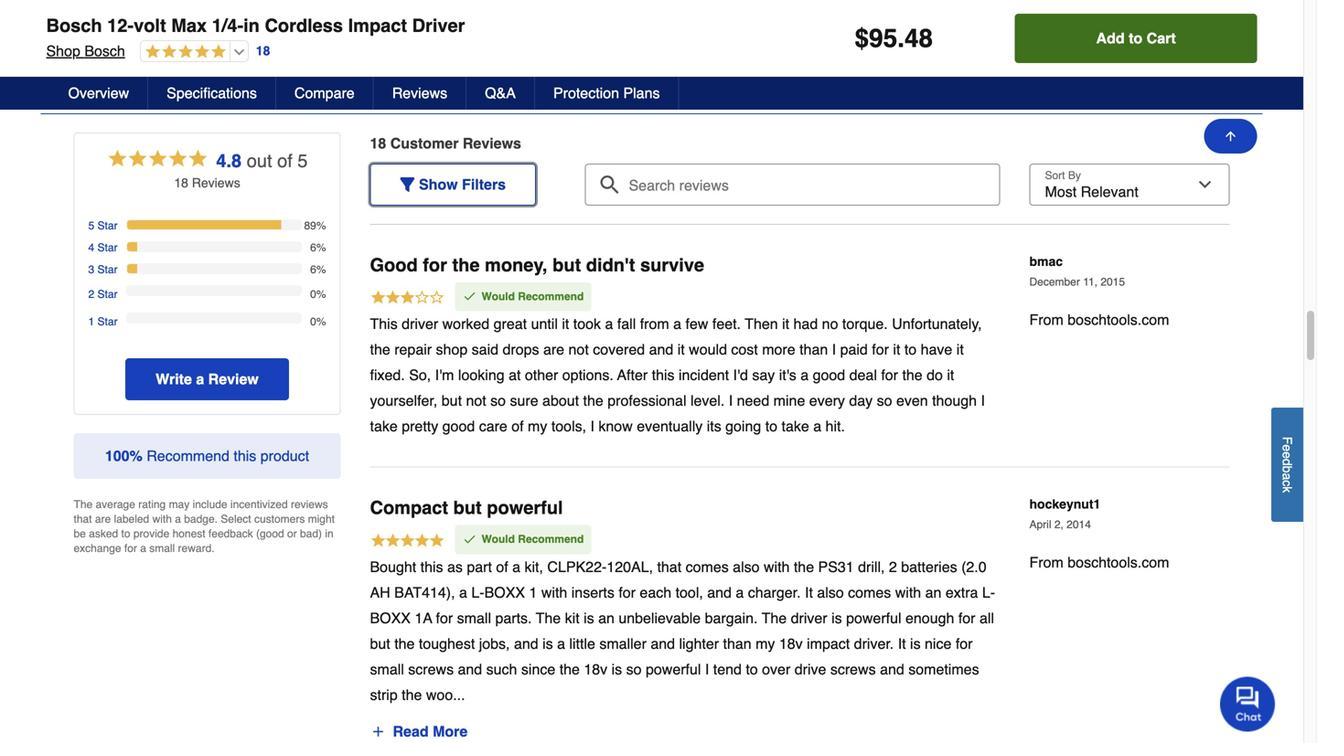 Task type: vqa. For each thing, say whether or not it's contained in the screenshot.
THE ELECTRICAL link
no



Task type: describe. For each thing, give the bounding box(es) containing it.
small inside the average rating may include incentivized reviews that are labeled with a badge. select customers might be asked to provide honest feedback (good or bad) in exchange for a small reward.
[[149, 542, 175, 555]]

checkmark image for powerful
[[462, 532, 477, 547]]

48
[[905, 24, 933, 53]]

2 screws from the left
[[831, 661, 876, 678]]

since
[[521, 661, 556, 678]]

2 horizontal spatial small
[[457, 610, 491, 627]]

1 inside bought this as part of a kit, clpk22-120al, that comes also with the ps31 drill, 2 batteries (2.0 ah bat414), a l-boxx 1 with inserts for each tool, and a charger. it also comes with an extra l- boxx 1a for small parts. the kit is an unbelievable bargain. the driver is powerful enough for all but the toughest jobs, and is a little smaller and lighter than my 18v impact driver. it is nice for small screws and such since the 18v is so powerful i tend to over drive screws and sometimes strip the woo...
[[529, 584, 537, 601]]

a down provide
[[140, 542, 146, 555]]

1 horizontal spatial the
[[536, 610, 561, 627]]

i'm
[[435, 367, 454, 384]]

good
[[370, 255, 418, 276]]

to inside add to cart button
[[1129, 30, 1143, 47]]

for inside the average rating may include incentivized reviews that are labeled with a badge. select customers might be asked to provide honest feedback (good or bad) in exchange for a small reward.
[[124, 542, 137, 555]]

rating
[[138, 499, 166, 511]]

(good
[[256, 528, 284, 541]]

tend
[[713, 661, 742, 678]]

drops
[[503, 341, 539, 358]]

the down options.
[[583, 393, 604, 409]]

nice
[[925, 636, 952, 653]]

add to cart button
[[1015, 14, 1258, 63]]

bat414),
[[394, 584, 455, 601]]

5 stars image
[[370, 532, 445, 552]]

care
[[479, 418, 508, 435]]

1 vertical spatial boxx
[[370, 610, 411, 627]]

0 horizontal spatial powerful
[[487, 498, 563, 519]]

6% for 4 star
[[310, 241, 326, 254]]

it's
[[779, 367, 797, 384]]

options.
[[562, 367, 614, 384]]

of inside bought this as part of a kit, clpk22-120al, that comes also with the ps31 drill, 2 batteries (2.0 ah bat414), a l-boxx 1 with inserts for each tool, and a charger. it also comes with an extra l- boxx 1a for small parts. the kit is an unbelievable bargain. the driver is powerful enough for all but the toughest jobs, and is a little smaller and lighter than my 18v impact driver. it is nice for small screws and such since the 18v is so powerful i tend to over drive screws and sometimes strip the woo...
[[496, 559, 508, 576]]

paid
[[840, 341, 868, 358]]

all
[[980, 610, 994, 627]]

and left such
[[458, 661, 482, 678]]

100 % recommend this product
[[105, 448, 309, 465]]

to inside bought this as part of a kit, clpk22-120al, that comes also with the ps31 drill, 2 batteries (2.0 ah bat414), a l-boxx 1 with inserts for each tool, and a charger. it also comes with an extra l- boxx 1a for small parts. the kit is an unbelievable bargain. the driver is powerful enough for all but the toughest jobs, and is a little smaller and lighter than my 18v impact driver. it is nice for small screws and such since the 18v is so powerful i tend to over drive screws and sometimes strip the woo...
[[746, 661, 758, 678]]

$
[[855, 24, 869, 53]]

0 vertical spatial 18v
[[779, 636, 803, 653]]

2 vertical spatial small
[[370, 661, 404, 678]]

show filters
[[419, 176, 506, 193]]

fall
[[617, 316, 636, 333]]

clpk22-
[[547, 559, 607, 576]]

0 horizontal spatial reviews
[[61, 72, 149, 97]]

incentivized
[[230, 499, 288, 511]]

from
[[640, 316, 669, 333]]

is up impact
[[832, 610, 842, 627]]

it right until
[[562, 316, 569, 333]]

Search reviews text field
[[592, 164, 993, 195]]

lighter
[[679, 636, 719, 653]]

survive
[[640, 255, 704, 276]]

than inside this driver worked great until it took a fall from a few feet. then it had no torque. unfortunately, the repair shop said drops are not covered and it would cost more than i paid for it to have it fixed. so, i'm looking at other options. after this incident i'd say it's a good deal for the do it yourselfer, but not so sure about the professional level. i need mine every day so even though i take pretty good care of my tools, i know eventually its going to take a hit.
[[800, 341, 828, 358]]

recommend for good
[[518, 290, 584, 303]]

a down as
[[459, 584, 467, 601]]

at
[[509, 367, 521, 384]]

each
[[640, 584, 672, 601]]

kit
[[565, 610, 580, 627]]

and inside this driver worked great until it took a fall from a few feet. then it had no torque. unfortunately, the repair shop said drops are not covered and it would cost more than i paid for it to have it fixed. so, i'm looking at other options. after this incident i'd say it's a good deal for the do it yourselfer, but not so sure about the professional level. i need mine every day so even though i take pretty good care of my tools, i know eventually its going to take a hit.
[[649, 341, 674, 358]]

my inside this driver worked great until it took a fall from a few feet. then it had no torque. unfortunately, the repair shop said drops are not covered and it would cost more than i paid for it to have it fixed. so, i'm looking at other options. after this incident i'd say it's a good deal for the do it yourselfer, but not so sure about the professional level. i need mine every day so even though i take pretty good care of my tools, i know eventually its going to take a hit.
[[528, 418, 547, 435]]

for right nice
[[956, 636, 973, 653]]

bought
[[370, 559, 416, 576]]

it left have
[[893, 341, 901, 358]]

1 take from the left
[[370, 418, 398, 435]]

day
[[849, 393, 873, 409]]

120al,
[[607, 559, 653, 576]]

and up the bargain.
[[707, 584, 732, 601]]

but right compact
[[453, 498, 482, 519]]

11,
[[1083, 276, 1098, 289]]

2 inside bought this as part of a kit, clpk22-120al, that comes also with the ps31 drill, 2 batteries (2.0 ah bat414), a l-boxx 1 with inserts for each tool, and a charger. it also comes with an extra l- boxx 1a for small parts. the kit is an unbelievable bargain. the driver is powerful enough for all but the toughest jobs, and is a little smaller and lighter than my 18v impact driver. it is nice for small screws and such since the 18v is so powerful i tend to over drive screws and sometimes strip the woo...
[[889, 559, 897, 576]]

is right kit
[[584, 610, 594, 627]]

say
[[752, 367, 775, 384]]

1 horizontal spatial also
[[817, 584, 844, 601]]

fixed.
[[370, 367, 405, 384]]

filter image
[[400, 177, 415, 192]]

my inside bought this as part of a kit, clpk22-120al, that comes also with the ps31 drill, 2 batteries (2.0 ah bat414), a l-boxx 1 with inserts for each tool, and a charger. it also comes with an extra l- boxx 1a for small parts. the kit is an unbelievable bargain. the driver is powerful enough for all but the toughest jobs, and is a little smaller and lighter than my 18v impact driver. it is nice for small screws and such since the 18v is so powerful i tend to over drive screws and sometimes strip the woo...
[[756, 636, 775, 653]]

drive
[[795, 661, 827, 678]]

2 star
[[88, 288, 118, 301]]

the inside the average rating may include incentivized reviews that are labeled with a badge. select customers might be asked to provide honest feedback (good or bad) in exchange for a small reward.
[[74, 499, 93, 511]]

f e e d b a c k
[[1280, 437, 1295, 493]]

its
[[707, 418, 722, 435]]

star for 5 star
[[97, 219, 118, 232]]

3
[[88, 263, 94, 276]]

eventually
[[637, 418, 703, 435]]

strip
[[370, 687, 398, 704]]

0 horizontal spatial so
[[491, 393, 506, 409]]

2 e from the top
[[1280, 452, 1295, 459]]

add
[[1097, 30, 1125, 47]]

labeled
[[114, 513, 149, 526]]

cart
[[1147, 30, 1176, 47]]

for down the 120al,
[[619, 584, 636, 601]]

it left had
[[782, 316, 790, 333]]

f e e d b a c k button
[[1272, 408, 1304, 522]]

hockeynut1 april 2, 2014
[[1030, 497, 1101, 532]]

0 vertical spatial it
[[805, 584, 813, 601]]

the down little
[[560, 661, 580, 678]]

compact but powerful
[[370, 498, 563, 519]]

would for powerful
[[482, 533, 515, 546]]

f
[[1280, 437, 1295, 445]]

are inside this driver worked great until it took a fall from a few feet. then it had no torque. unfortunately, the repair shop said drops are not covered and it would cost more than i paid for it to have it fixed. so, i'm looking at other options. after this incident i'd say it's a good deal for the do it yourselfer, but not so sure about the professional level. i need mine every day so even though i take pretty good care of my tools, i know eventually its going to take a hit.
[[543, 341, 565, 358]]

a left kit, on the left of page
[[512, 559, 521, 576]]

.
[[898, 24, 905, 53]]

0% for 1 star
[[310, 316, 326, 328]]

a right it's
[[801, 367, 809, 384]]

cost
[[731, 341, 758, 358]]

i left need
[[729, 393, 733, 409]]

this inside bought this as part of a kit, clpk22-120al, that comes also with the ps31 drill, 2 batteries (2.0 ah bat414), a l-boxx 1 with inserts for each tool, and a charger. it also comes with an extra l- boxx 1a for small parts. the kit is an unbelievable bargain. the driver is powerful enough for all but the toughest jobs, and is a little smaller and lighter than my 18v impact driver. it is nice for small screws and such since the 18v is so powerful i tend to over drive screws and sometimes strip the woo...
[[421, 559, 443, 576]]

arrow up image
[[1224, 129, 1238, 144]]

the down "this"
[[370, 341, 390, 358]]

than inside bought this as part of a kit, clpk22-120al, that comes also with the ps31 drill, 2 batteries (2.0 ah bat414), a l-boxx 1 with inserts for each tool, and a charger. it also comes with an extra l- boxx 1a for small parts. the kit is an unbelievable bargain. the driver is powerful enough for all but the toughest jobs, and is a little smaller and lighter than my 18v impact driver. it is nice for small screws and such since the 18v is so powerful i tend to over drive screws and sometimes strip the woo...
[[723, 636, 752, 653]]

specifications button
[[148, 77, 276, 110]]

the left money,
[[452, 255, 480, 276]]

overview
[[68, 85, 129, 102]]

add to cart
[[1097, 30, 1176, 47]]

review inside 4.8 out of 5 18 review s
[[192, 176, 234, 190]]

in inside the average rating may include incentivized reviews that are labeled with a badge. select customers might be asked to provide honest feedback (good or bad) in exchange for a small reward.
[[325, 528, 334, 541]]

from boschtools.com for good for the money, but didn't survive
[[1030, 311, 1170, 328]]

for right good
[[423, 255, 447, 276]]

star for 4 star
[[97, 241, 118, 254]]

with inside the average rating may include incentivized reviews that are labeled with a badge. select customers might be asked to provide honest feedback (good or bad) in exchange for a small reward.
[[152, 513, 172, 526]]

boschtools.com for good for the money, but didn't survive
[[1068, 311, 1170, 328]]

0 horizontal spatial 2
[[88, 288, 94, 301]]

for right 1a
[[436, 610, 453, 627]]

i left know
[[591, 418, 595, 435]]

is left nice
[[910, 636, 921, 653]]

the right strip
[[402, 687, 422, 704]]

feedback
[[209, 528, 253, 541]]

and down driver.
[[880, 661, 905, 678]]

0 vertical spatial 4.8 stars image
[[141, 44, 226, 61]]

0 vertical spatial comes
[[686, 559, 729, 576]]

would
[[689, 341, 727, 358]]

driver
[[412, 15, 465, 36]]

a left fall
[[605, 316, 613, 333]]

1 vertical spatial this
[[234, 448, 256, 465]]

show filters button
[[370, 164, 536, 206]]

0 vertical spatial 1
[[88, 316, 94, 328]]

a inside button
[[1280, 473, 1295, 480]]

star for 3 star
[[97, 263, 118, 276]]

volt
[[134, 15, 166, 36]]

impact
[[807, 636, 850, 653]]

filters
[[462, 176, 506, 193]]

read more
[[393, 723, 468, 740]]

0 vertical spatial good
[[813, 367, 846, 384]]

going
[[726, 418, 761, 435]]

a inside button
[[196, 371, 204, 388]]

2 horizontal spatial powerful
[[846, 610, 902, 627]]

1 horizontal spatial reviews
[[392, 85, 448, 102]]

2 take from the left
[[782, 418, 809, 435]]

smaller
[[600, 636, 647, 653]]

ps31
[[818, 559, 854, 576]]

1 horizontal spatial s
[[513, 135, 521, 152]]

it right do
[[947, 367, 955, 384]]

a left few
[[674, 316, 682, 333]]

review for customer
[[463, 135, 513, 152]]

good for the money, but didn't survive
[[370, 255, 704, 276]]

feet.
[[713, 316, 741, 333]]

didn't
[[586, 255, 635, 276]]

so,
[[409, 367, 431, 384]]

0 horizontal spatial 18v
[[584, 661, 608, 678]]

with up the charger.
[[764, 559, 790, 576]]

from for compact but powerful
[[1030, 554, 1064, 571]]

3 stars image
[[370, 289, 445, 309]]

read
[[393, 723, 429, 740]]

money,
[[485, 255, 548, 276]]

would for the
[[482, 290, 515, 303]]

plus image
[[371, 725, 386, 739]]

driver.
[[854, 636, 894, 653]]

is up since at the left bottom of page
[[543, 636, 553, 653]]

and down 'unbelievable' at the bottom
[[651, 636, 675, 653]]

reviews
[[291, 499, 328, 511]]

b
[[1280, 466, 1295, 473]]

i left paid
[[832, 341, 836, 358]]

the left do
[[902, 367, 923, 384]]

of inside this driver worked great until it took a fall from a few feet. then it had no torque. unfortunately, the repair shop said drops are not covered and it would cost more than i paid for it to have it fixed. so, i'm looking at other options. after this incident i'd say it's a good deal for the do it yourselfer, but not so sure about the professional level. i need mine every day so even though i take pretty good care of my tools, i know eventually its going to take a hit.
[[512, 418, 524, 435]]

1 vertical spatial recommend
[[147, 448, 230, 465]]

for right deal at the right
[[881, 367, 898, 384]]

repair
[[394, 341, 432, 358]]

review for a
[[208, 371, 259, 388]]

write
[[156, 371, 192, 388]]

to left have
[[905, 341, 917, 358]]

1 vertical spatial bosch
[[84, 43, 125, 59]]

max
[[171, 15, 207, 36]]

have
[[921, 341, 953, 358]]

k
[[1280, 487, 1295, 493]]

torque.
[[843, 316, 888, 333]]

this inside this driver worked great until it took a fall from a few feet. then it had no torque. unfortunately, the repair shop said drops are not covered and it would cost more than i paid for it to have it fixed. so, i'm looking at other options. after this incident i'd say it's a good deal for the do it yourselfer, but not so sure about the professional level. i need mine every day so even though i take pretty good care of my tools, i know eventually its going to take a hit.
[[652, 367, 675, 384]]

december
[[1030, 276, 1080, 289]]

it left would
[[678, 341, 685, 358]]

checkmark image for the
[[462, 289, 477, 304]]

1 e from the top
[[1280, 445, 1295, 452]]

0 vertical spatial in
[[243, 15, 260, 36]]

so inside bought this as part of a kit, clpk22-120al, that comes also with the ps31 drill, 2 batteries (2.0 ah bat414), a l-boxx 1 with inserts for each tool, and a charger. it also comes with an extra l- boxx 1a for small parts. the kit is an unbelievable bargain. the driver is powerful enough for all but the toughest jobs, and is a little smaller and lighter than my 18v impact driver. it is nice for small screws and such since the 18v is so powerful i tend to over drive screws and sometimes strip the woo...
[[626, 661, 642, 678]]

a left hit.
[[814, 418, 822, 435]]



Task type: locate. For each thing, give the bounding box(es) containing it.
are inside the average rating may include incentivized reviews that are labeled with a badge. select customers might be asked to provide honest feedback (good or bad) in exchange for a small reward.
[[95, 513, 111, 526]]

1 screws from the left
[[408, 661, 454, 678]]

2 boschtools.com from the top
[[1068, 554, 1170, 571]]

1 horizontal spatial an
[[926, 584, 942, 601]]

in down might
[[325, 528, 334, 541]]

3 star
[[88, 263, 118, 276]]

in left cordless
[[243, 15, 260, 36]]

an
[[926, 584, 942, 601], [598, 610, 615, 627]]

%
[[130, 448, 143, 465]]

star right 3
[[97, 263, 118, 276]]

the left ps31
[[794, 559, 814, 576]]

may
[[169, 499, 190, 511]]

1 vertical spatial from
[[1030, 554, 1064, 571]]

1 horizontal spatial good
[[813, 367, 846, 384]]

18 customer review s
[[370, 135, 521, 152]]

2 horizontal spatial of
[[512, 418, 524, 435]]

1 horizontal spatial 18
[[256, 44, 270, 58]]

would recommend for the
[[482, 290, 584, 303]]

might
[[308, 513, 335, 526]]

star
[[97, 219, 118, 232], [97, 241, 118, 254], [97, 263, 118, 276], [97, 288, 118, 301], [97, 316, 118, 328]]

not down looking
[[466, 393, 486, 409]]

tools,
[[552, 418, 587, 435]]

other
[[525, 367, 558, 384]]

1 vertical spatial in
[[325, 528, 334, 541]]

the average rating may include incentivized reviews that are labeled with a badge. select customers might be asked to provide honest feedback (good or bad) in exchange for a small reward.
[[74, 499, 335, 555]]

few
[[686, 316, 709, 333]]

from boschtools.com down 11,
[[1030, 311, 1170, 328]]

1 vertical spatial than
[[723, 636, 752, 653]]

0 horizontal spatial an
[[598, 610, 615, 627]]

star up 4 star
[[97, 219, 118, 232]]

an up enough
[[926, 584, 942, 601]]

1 horizontal spatial 5
[[298, 150, 308, 171]]

0% for 2 star
[[310, 288, 326, 301]]

boschtools.com down 2015
[[1068, 311, 1170, 328]]

compact
[[370, 498, 448, 519]]

bad)
[[300, 528, 322, 541]]

0 horizontal spatial take
[[370, 418, 398, 435]]

read more button
[[370, 718, 469, 744]]

2 vertical spatial 18
[[174, 176, 188, 190]]

2 l- from the left
[[982, 584, 995, 601]]

reviews down shop bosch on the top
[[61, 72, 149, 97]]

it right driver.
[[898, 636, 906, 653]]

2 checkmark image from the top
[[462, 532, 477, 547]]

1 horizontal spatial comes
[[848, 584, 891, 601]]

a right the write
[[196, 371, 204, 388]]

2 from from the top
[[1030, 554, 1064, 571]]

that
[[74, 513, 92, 526], [657, 559, 682, 576]]

star down "3 star"
[[97, 288, 118, 301]]

powerful
[[487, 498, 563, 519], [846, 610, 902, 627], [646, 661, 701, 678]]

2 horizontal spatial this
[[652, 367, 675, 384]]

1 vertical spatial 0%
[[310, 316, 326, 328]]

show
[[419, 176, 458, 193]]

reviews button
[[41, 57, 1263, 114], [374, 77, 467, 110]]

exchange
[[74, 542, 121, 555]]

0 horizontal spatial 5
[[88, 219, 94, 232]]

i inside bought this as part of a kit, clpk22-120al, that comes also with the ps31 drill, 2 batteries (2.0 ah bat414), a l-boxx 1 with inserts for each tool, and a charger. it also comes with an extra l- boxx 1a for small parts. the kit is an unbelievable bargain. the driver is powerful enough for all but the toughest jobs, and is a little smaller and lighter than my 18v impact driver. it is nice for small screws and such since the 18v is so powerful i tend to over drive screws and sometimes strip the woo...
[[705, 661, 709, 678]]

little
[[569, 636, 595, 653]]

1 6% from the top
[[310, 241, 326, 254]]

part
[[467, 559, 492, 576]]

of right part
[[496, 559, 508, 576]]

3 star from the top
[[97, 263, 118, 276]]

1 vertical spatial from boschtools.com
[[1030, 554, 1170, 571]]

would recommend up until
[[482, 290, 584, 303]]

0 horizontal spatial are
[[95, 513, 111, 526]]

1 l- from the left
[[472, 584, 485, 601]]

1 0% from the top
[[310, 288, 326, 301]]

from for good for the money, but didn't survive
[[1030, 311, 1064, 328]]

1 horizontal spatial small
[[370, 661, 404, 678]]

level.
[[691, 393, 725, 409]]

also down ps31
[[817, 584, 844, 601]]

0% down 89%
[[310, 288, 326, 301]]

is
[[584, 610, 594, 627], [832, 610, 842, 627], [543, 636, 553, 653], [910, 636, 921, 653], [612, 661, 622, 678]]

this left as
[[421, 559, 443, 576]]

0 horizontal spatial driver
[[402, 316, 438, 333]]

and up since at the left bottom of page
[[514, 636, 539, 653]]

know
[[599, 418, 633, 435]]

good
[[813, 367, 846, 384], [442, 418, 475, 435]]

1 vertical spatial would
[[482, 533, 515, 546]]

2 0% from the top
[[310, 316, 326, 328]]

5 star from the top
[[97, 316, 118, 328]]

would up great
[[482, 290, 515, 303]]

sometimes
[[909, 661, 979, 678]]

2 from boschtools.com from the top
[[1030, 554, 1170, 571]]

1 horizontal spatial powerful
[[646, 661, 701, 678]]

1 horizontal spatial l-
[[982, 584, 995, 601]]

1 horizontal spatial it
[[898, 636, 906, 653]]

my up over
[[756, 636, 775, 653]]

said
[[472, 341, 499, 358]]

write a review
[[156, 371, 259, 388]]

0 vertical spatial my
[[528, 418, 547, 435]]

chat invite button image
[[1220, 677, 1276, 732]]

from boschtools.com for compact but powerful
[[1030, 554, 1170, 571]]

chevron up image
[[1225, 76, 1243, 94]]

0 vertical spatial also
[[733, 559, 760, 576]]

1 horizontal spatial so
[[626, 661, 642, 678]]

18v up over
[[779, 636, 803, 653]]

to
[[1129, 30, 1143, 47], [905, 341, 917, 358], [766, 418, 778, 435], [121, 528, 130, 541], [746, 661, 758, 678]]

4.8 stars image
[[141, 44, 226, 61], [107, 147, 209, 174]]

boxx down ah on the bottom left of the page
[[370, 610, 411, 627]]

4.8 stars image down max
[[141, 44, 226, 61]]

0 vertical spatial this
[[652, 367, 675, 384]]

but inside this driver worked great until it took a fall from a few feet. then it had no torque. unfortunately, the repair shop said drops are not covered and it would cost more than i paid for it to have it fixed. so, i'm looking at other options. after this incident i'd say it's a good deal for the do it yourselfer, but not so sure about the professional level. i need mine every day so even though i take pretty good care of my tools, i know eventually its going to take a hit.
[[442, 393, 462, 409]]

screws up woo...
[[408, 661, 454, 678]]

l- down part
[[472, 584, 485, 601]]

1 vertical spatial driver
[[791, 610, 828, 627]]

1 horizontal spatial of
[[496, 559, 508, 576]]

review right the write
[[208, 371, 259, 388]]

reviews up customer
[[392, 85, 448, 102]]

1 vertical spatial powerful
[[846, 610, 902, 627]]

hockeynut1
[[1030, 497, 1101, 512]]

2 horizontal spatial so
[[877, 393, 892, 409]]

kit,
[[525, 559, 543, 576]]

1 star from the top
[[97, 219, 118, 232]]

0 horizontal spatial 1
[[88, 316, 94, 328]]

18v down little
[[584, 661, 608, 678]]

1 vertical spatial comes
[[848, 584, 891, 601]]

small down provide
[[149, 542, 175, 555]]

1 horizontal spatial 1
[[529, 584, 537, 601]]

to left over
[[746, 661, 758, 678]]

l- up all
[[982, 584, 995, 601]]

0 horizontal spatial l-
[[472, 584, 485, 601]]

this up professional
[[652, 367, 675, 384]]

the down 1a
[[394, 636, 415, 653]]

2 would from the top
[[482, 533, 515, 546]]

1 horizontal spatial in
[[325, 528, 334, 541]]

compare
[[295, 85, 355, 102]]

but left didn't
[[553, 255, 581, 276]]

of right care
[[512, 418, 524, 435]]

until
[[531, 316, 558, 333]]

s
[[513, 135, 521, 152], [234, 176, 240, 190]]

this left product
[[234, 448, 256, 465]]

2 vertical spatial powerful
[[646, 661, 701, 678]]

0 horizontal spatial not
[[466, 393, 486, 409]]

star down the 2 star
[[97, 316, 118, 328]]

1 checkmark image from the top
[[462, 289, 477, 304]]

a down may on the left bottom of page
[[175, 513, 181, 526]]

the
[[452, 255, 480, 276], [370, 341, 390, 358], [902, 367, 923, 384], [583, 393, 604, 409], [794, 559, 814, 576], [394, 636, 415, 653], [560, 661, 580, 678], [402, 687, 422, 704]]

1 would recommend from the top
[[482, 290, 584, 303]]

it right have
[[957, 341, 964, 358]]

the down the charger.
[[762, 610, 787, 627]]

driver inside this driver worked great until it took a fall from a few feet. then it had no torque. unfortunately, the repair shop said drops are not covered and it would cost more than i paid for it to have it fixed. so, i'm looking at other options. after this incident i'd say it's a good deal for the do it yourselfer, but not so sure about the professional level. i need mine every day so even though i take pretty good care of my tools, i know eventually its going to take a hit.
[[402, 316, 438, 333]]

that inside bought this as part of a kit, clpk22-120al, that comes also with the ps31 drill, 2 batteries (2.0 ah bat414), a l-boxx 1 with inserts for each tool, and a charger. it also comes with an extra l- boxx 1a for small parts. the kit is an unbelievable bargain. the driver is powerful enough for all but the toughest jobs, and is a little smaller and lighter than my 18v impact driver. it is nice for small screws and such since the 18v is so powerful i tend to over drive screws and sometimes strip the woo...
[[657, 559, 682, 576]]

shop bosch
[[46, 43, 125, 59]]

0 vertical spatial 5
[[298, 150, 308, 171]]

2 6% from the top
[[310, 263, 326, 276]]

would recommend for powerful
[[482, 533, 584, 546]]

0 vertical spatial driver
[[402, 316, 438, 333]]

yourselfer,
[[370, 393, 438, 409]]

0 horizontal spatial of
[[277, 150, 293, 171]]

checkmark image up part
[[462, 532, 477, 547]]

1 horizontal spatial screws
[[831, 661, 876, 678]]

i right though
[[981, 393, 985, 409]]

1 horizontal spatial not
[[569, 341, 589, 358]]

small up strip
[[370, 661, 404, 678]]

woo...
[[426, 687, 465, 704]]

this driver worked great until it took a fall from a few feet. then it had no torque. unfortunately, the repair shop said drops are not covered and it would cost more than i paid for it to have it fixed. so, i'm looking at other options. after this incident i'd say it's a good deal for the do it yourselfer, but not so sure about the professional level. i need mine every day so even though i take pretty good care of my tools, i know eventually its going to take a hit.
[[370, 316, 985, 435]]

0 vertical spatial s
[[513, 135, 521, 152]]

1 vertical spatial would recommend
[[482, 533, 584, 546]]

1 vertical spatial are
[[95, 513, 111, 526]]

good left care
[[442, 418, 475, 435]]

toughest
[[419, 636, 475, 653]]

1 horizontal spatial take
[[782, 418, 809, 435]]

that inside the average rating may include incentivized reviews that are labeled with a badge. select customers might be asked to provide honest feedback (good or bad) in exchange for a small reward.
[[74, 513, 92, 526]]

is down smaller
[[612, 661, 622, 678]]

ah
[[370, 584, 390, 601]]

0% left "this"
[[310, 316, 326, 328]]

d
[[1280, 459, 1295, 466]]

of
[[277, 150, 293, 171], [512, 418, 524, 435], [496, 559, 508, 576]]

4 star from the top
[[97, 288, 118, 301]]

l-
[[472, 584, 485, 601], [982, 584, 995, 601]]

good up every
[[813, 367, 846, 384]]

also up the charger.
[[733, 559, 760, 576]]

e up 'd'
[[1280, 445, 1295, 452]]

for down provide
[[124, 542, 137, 555]]

1 vertical spatial my
[[756, 636, 775, 653]]

2 star from the top
[[97, 241, 118, 254]]

comes down drill,
[[848, 584, 891, 601]]

comes up the tool,
[[686, 559, 729, 576]]

boxx up parts.
[[485, 584, 525, 601]]

take down yourselfer,
[[370, 418, 398, 435]]

1 vertical spatial that
[[657, 559, 682, 576]]

unbelievable
[[619, 610, 701, 627]]

0 horizontal spatial this
[[234, 448, 256, 465]]

6% for 3 star
[[310, 263, 326, 276]]

of inside 4.8 out of 5 18 review s
[[277, 150, 293, 171]]

that up "be"
[[74, 513, 92, 526]]

1 vertical spatial 1
[[529, 584, 537, 601]]

0 vertical spatial review
[[463, 135, 513, 152]]

need
[[737, 393, 770, 409]]

driver up repair
[[402, 316, 438, 333]]

jobs,
[[479, 636, 510, 653]]

0 vertical spatial from
[[1030, 311, 1064, 328]]

1 down the 2 star
[[88, 316, 94, 328]]

18 for 18 customer review s
[[370, 135, 386, 152]]

18 for 18
[[256, 44, 270, 58]]

2 horizontal spatial 18
[[370, 135, 386, 152]]

charger.
[[748, 584, 801, 601]]

but down i'm
[[442, 393, 462, 409]]

checkmark image
[[462, 289, 477, 304], [462, 532, 477, 547]]

0 vertical spatial an
[[926, 584, 942, 601]]

0 vertical spatial small
[[149, 542, 175, 555]]

0 horizontal spatial s
[[234, 176, 240, 190]]

with up kit
[[541, 584, 568, 601]]

write a review button
[[125, 359, 289, 401]]

but inside bought this as part of a kit, clpk22-120al, that comes also with the ps31 drill, 2 batteries (2.0 ah bat414), a l-boxx 1 with inserts for each tool, and a charger. it also comes with an extra l- boxx 1a for small parts. the kit is an unbelievable bargain. the driver is powerful enough for all but the toughest jobs, and is a little smaller and lighter than my 18v impact driver. it is nice for small screws and such since the 18v is so powerful i tend to over drive screws and sometimes strip the woo...
[[370, 636, 390, 653]]

1 vertical spatial 5
[[88, 219, 94, 232]]

6%
[[310, 241, 326, 254], [310, 263, 326, 276]]

0 vertical spatial of
[[277, 150, 293, 171]]

1 horizontal spatial 2
[[889, 559, 897, 576]]

1 from from the top
[[1030, 311, 1064, 328]]

boxx
[[485, 584, 525, 601], [370, 610, 411, 627]]

though
[[932, 393, 977, 409]]

this
[[652, 367, 675, 384], [234, 448, 256, 465], [421, 559, 443, 576]]

1 from boschtools.com from the top
[[1030, 311, 1170, 328]]

5 inside 4.8 out of 5 18 review s
[[298, 150, 308, 171]]

parts.
[[495, 610, 532, 627]]

review inside button
[[208, 371, 259, 388]]

1 boschtools.com from the top
[[1068, 311, 1170, 328]]

or
[[287, 528, 297, 541]]

18 inside 4.8 out of 5 18 review s
[[174, 176, 188, 190]]

0 horizontal spatial also
[[733, 559, 760, 576]]

and down from on the top of page
[[649, 341, 674, 358]]

1 horizontal spatial 18v
[[779, 636, 803, 653]]

2 horizontal spatial the
[[762, 610, 787, 627]]

1 vertical spatial s
[[234, 176, 240, 190]]

0 vertical spatial 6%
[[310, 241, 326, 254]]

4.8 stars image left 4.8
[[107, 147, 209, 174]]

0 vertical spatial 18
[[256, 44, 270, 58]]

after
[[617, 367, 648, 384]]

to right going
[[766, 418, 778, 435]]

1 vertical spatial 18
[[370, 135, 386, 152]]

bosch up shop
[[46, 15, 102, 36]]

q&a
[[485, 85, 516, 102]]

0 horizontal spatial the
[[74, 499, 93, 511]]

0 horizontal spatial small
[[149, 542, 175, 555]]

extra
[[946, 584, 978, 601]]

1 horizontal spatial than
[[800, 341, 828, 358]]

1 vertical spatial checkmark image
[[462, 532, 477, 547]]

a up the bargain.
[[736, 584, 744, 601]]

1a
[[415, 610, 432, 627]]

0 horizontal spatial that
[[74, 513, 92, 526]]

for
[[423, 255, 447, 276], [872, 341, 889, 358], [881, 367, 898, 384], [124, 542, 137, 555], [619, 584, 636, 601], [436, 610, 453, 627], [959, 610, 976, 627], [956, 636, 973, 653]]

1 vertical spatial 6%
[[310, 263, 326, 276]]

professional
[[608, 393, 687, 409]]

0 vertical spatial 0%
[[310, 288, 326, 301]]

1 horizontal spatial boxx
[[485, 584, 525, 601]]

95
[[869, 24, 898, 53]]

1 vertical spatial 4.8 stars image
[[107, 147, 209, 174]]

0 vertical spatial that
[[74, 513, 92, 526]]

would
[[482, 290, 515, 303], [482, 533, 515, 546]]

are up the asked
[[95, 513, 111, 526]]

0 horizontal spatial screws
[[408, 661, 454, 678]]

from down december
[[1030, 311, 1064, 328]]

than down had
[[800, 341, 828, 358]]

for left all
[[959, 610, 976, 627]]

an down inserts
[[598, 610, 615, 627]]

1 would from the top
[[482, 290, 515, 303]]

powerful down lighter
[[646, 661, 701, 678]]

plans
[[623, 85, 660, 102]]

then
[[745, 316, 778, 333]]

2,
[[1055, 519, 1064, 532]]

1 vertical spatial it
[[898, 636, 906, 653]]

1 vertical spatial also
[[817, 584, 844, 601]]

0 vertical spatial bosch
[[46, 15, 102, 36]]

bmac
[[1030, 254, 1063, 269]]

are down until
[[543, 341, 565, 358]]

boschtools.com for compact but powerful
[[1068, 554, 1170, 571]]

to inside the average rating may include incentivized reviews that are labeled with a badge. select customers might be asked to provide honest feedback (good or bad) in exchange for a small reward.
[[121, 528, 130, 541]]

a up "k"
[[1280, 473, 1295, 480]]

even
[[897, 393, 928, 409]]

0 horizontal spatial it
[[805, 584, 813, 601]]

shop
[[436, 341, 468, 358]]

2 vertical spatial review
[[208, 371, 259, 388]]

asked
[[89, 528, 118, 541]]

driver inside bought this as part of a kit, clpk22-120al, that comes also with the ps31 drill, 2 batteries (2.0 ah bat414), a l-boxx 1 with inserts for each tool, and a charger. it also comes with an extra l- boxx 1a for small parts. the kit is an unbelievable bargain. the driver is powerful enough for all but the toughest jobs, and is a little smaller and lighter than my 18v impact driver. it is nice for small screws and such since the 18v is so powerful i tend to over drive screws and sometimes strip the woo...
[[791, 610, 828, 627]]

e up b
[[1280, 452, 1295, 459]]

star for 2 star
[[97, 288, 118, 301]]

shop
[[46, 43, 80, 59]]

1 vertical spatial boschtools.com
[[1068, 554, 1170, 571]]

compare button
[[276, 77, 374, 110]]

0 horizontal spatial boxx
[[370, 610, 411, 627]]

0 vertical spatial from boschtools.com
[[1030, 311, 1170, 328]]

for right paid
[[872, 341, 889, 358]]

0 vertical spatial 2
[[88, 288, 94, 301]]

star for 1 star
[[97, 316, 118, 328]]

covered
[[593, 341, 645, 358]]

1 vertical spatial not
[[466, 393, 486, 409]]

recommend up may on the left bottom of page
[[147, 448, 230, 465]]

review down 4.8
[[192, 176, 234, 190]]

0 vertical spatial recommend
[[518, 290, 584, 303]]

to right add
[[1129, 30, 1143, 47]]

recommend for compact
[[518, 533, 584, 546]]

with down batteries
[[895, 584, 921, 601]]

comes
[[686, 559, 729, 576], [848, 584, 891, 601]]

s inside 4.8 out of 5 18 review s
[[234, 176, 240, 190]]

2 would recommend from the top
[[482, 533, 584, 546]]

batteries
[[901, 559, 958, 576]]

so right day
[[877, 393, 892, 409]]

more
[[762, 341, 796, 358]]

hit.
[[826, 418, 845, 435]]

1 horizontal spatial this
[[421, 559, 443, 576]]

it
[[562, 316, 569, 333], [782, 316, 790, 333], [678, 341, 685, 358], [893, 341, 901, 358], [957, 341, 964, 358], [947, 367, 955, 384]]

a left little
[[557, 636, 565, 653]]

provide
[[133, 528, 169, 541]]

0 vertical spatial would recommend
[[482, 290, 584, 303]]

my down sure
[[528, 418, 547, 435]]

1 vertical spatial good
[[442, 418, 475, 435]]



